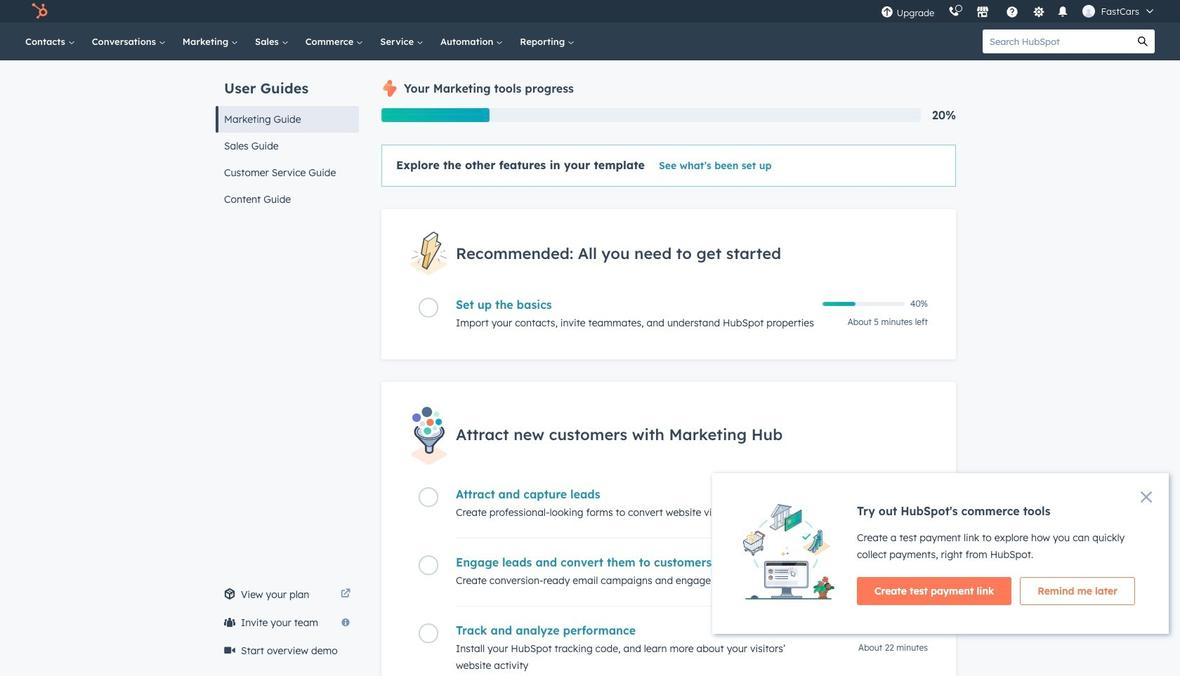 Task type: vqa. For each thing, say whether or not it's contained in the screenshot.
"[object object] complete" progress bar
yes



Task type: locate. For each thing, give the bounding box(es) containing it.
menu
[[875, 0, 1164, 22]]

progress bar
[[382, 108, 490, 122]]

link opens in a new window image
[[341, 587, 351, 604]]

[object object] complete progress bar
[[823, 302, 856, 307]]

link opens in a new window image
[[341, 590, 351, 600]]

close image
[[1141, 492, 1153, 503]]



Task type: describe. For each thing, give the bounding box(es) containing it.
marketplaces image
[[977, 6, 990, 19]]

Search HubSpot search field
[[983, 30, 1132, 53]]

user guides element
[[216, 60, 359, 213]]

christina overa image
[[1083, 5, 1096, 18]]



